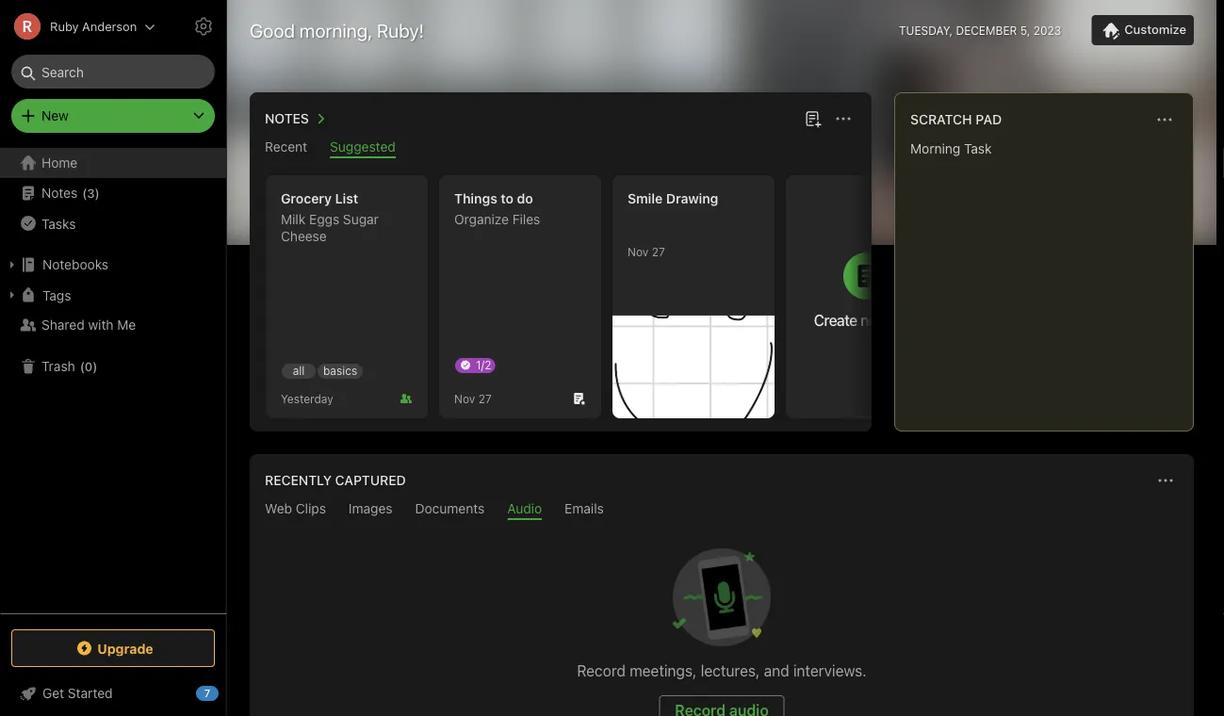 Task type: describe. For each thing, give the bounding box(es) containing it.
1 horizontal spatial nov 27
[[628, 245, 665, 258]]

yesterday
[[281, 392, 333, 405]]

tags button
[[0, 280, 225, 310]]

get
[[42, 686, 64, 701]]

interviews.
[[793, 662, 867, 680]]

things
[[454, 191, 497, 206]]

expand tags image
[[5, 287, 20, 303]]

home link
[[0, 148, 226, 178]]

me
[[117, 317, 136, 333]]

smile drawing
[[628, 191, 718, 206]]

tree containing home
[[0, 148, 226, 613]]

emails tab
[[565, 501, 604, 520]]

notes for notes
[[265, 111, 309, 126]]

tasks
[[41, 216, 76, 231]]

click to collapse image
[[219, 681, 233, 704]]

organize
[[454, 212, 509, 227]]

notebooks link
[[0, 250, 225, 280]]

captured
[[335, 473, 406, 488]]

to
[[501, 191, 514, 206]]

more actions image for scratch pad
[[1154, 108, 1176, 131]]

recent tab
[[265, 139, 307, 158]]

trash
[[41, 359, 75, 374]]

documents
[[415, 501, 485, 516]]

files
[[512, 212, 540, 227]]

( for trash
[[80, 359, 85, 373]]

smile
[[628, 191, 663, 206]]

7
[[204, 688, 210, 700]]

note
[[891, 311, 920, 329]]

get started
[[42, 686, 113, 701]]

audio
[[507, 501, 542, 516]]

audio tab
[[507, 501, 542, 520]]

basics
[[323, 364, 357, 377]]

drawing
[[666, 191, 718, 206]]

suggested tab panel
[[250, 158, 964, 432]]

expand notebooks image
[[5, 257, 20, 272]]

do
[[517, 191, 533, 206]]

tuesday, december 5, 2023
[[899, 24, 1061, 37]]

new
[[41, 108, 69, 123]]

shared
[[41, 317, 85, 333]]

( for notes
[[82, 186, 87, 200]]

ruby!
[[377, 19, 424, 41]]

ruby
[[50, 19, 79, 33]]

sugar
[[343, 212, 379, 227]]

home
[[41, 155, 78, 171]]

lectures,
[[701, 662, 760, 680]]

record meetings, lectures, and interviews.
[[577, 662, 867, 680]]

notes for notes ( 3 )
[[41, 185, 77, 201]]

web
[[265, 501, 292, 516]]

new
[[861, 311, 888, 329]]

shared with me link
[[0, 310, 225, 340]]

audio tab panel
[[250, 520, 1194, 716]]

more actions field for recently captured
[[1153, 467, 1179, 494]]

upgrade
[[97, 641, 153, 656]]

1 horizontal spatial nov
[[628, 245, 649, 258]]

0
[[85, 359, 93, 373]]

Account field
[[0, 8, 156, 45]]

thumbnail image
[[613, 316, 775, 418]]

recent
[[265, 139, 307, 155]]

pad
[[976, 112, 1002, 127]]

recently captured
[[265, 473, 406, 488]]

emails
[[565, 501, 604, 516]]

images
[[349, 501, 393, 516]]

good
[[250, 19, 295, 41]]

trash ( 0 )
[[41, 359, 97, 374]]

december
[[956, 24, 1017, 37]]

more actions image for recently captured
[[1154, 469, 1177, 492]]

images tab
[[349, 501, 393, 520]]

1 horizontal spatial 27
[[652, 245, 665, 258]]

and
[[764, 662, 789, 680]]

scratch pad button
[[907, 108, 1002, 131]]

eggs
[[309, 212, 339, 227]]



Task type: vqa. For each thing, say whether or not it's contained in the screenshot.
Files
yes



Task type: locate. For each thing, give the bounding box(es) containing it.
nov 27 down smile
[[628, 245, 665, 258]]

( down the home link
[[82, 186, 87, 200]]

2023
[[1034, 24, 1061, 37]]

started
[[68, 686, 113, 701]]

tab list
[[254, 139, 868, 158], [254, 501, 1190, 520]]

1 horizontal spatial notes
[[265, 111, 309, 126]]

tags
[[42, 287, 71, 303]]

anderson
[[82, 19, 137, 33]]

(
[[82, 186, 87, 200], [80, 359, 85, 373]]

1 vertical spatial nov
[[454, 392, 475, 405]]

1/2
[[476, 358, 491, 371]]

0 horizontal spatial nov 27
[[454, 392, 492, 405]]

create
[[814, 311, 857, 329]]

27 down 1/2
[[478, 392, 492, 405]]

clips
[[296, 501, 326, 516]]

tab list containing web clips
[[254, 501, 1190, 520]]

create new note button
[[786, 175, 948, 418]]

3
[[87, 186, 95, 200]]

notes button
[[261, 107, 332, 130]]

1 vertical spatial nov 27
[[454, 392, 492, 405]]

recently
[[265, 473, 332, 488]]

) right trash in the left bottom of the page
[[93, 359, 97, 373]]

upgrade button
[[11, 630, 215, 667]]

1 vertical spatial notes
[[41, 185, 77, 201]]

) for trash
[[93, 359, 97, 373]]

cheese
[[281, 229, 327, 244]]

grocery
[[281, 191, 332, 206]]

customize button
[[1092, 15, 1194, 45]]

create new note
[[814, 311, 920, 329]]

notes ( 3 )
[[41, 185, 100, 201]]

More actions field
[[830, 106, 857, 132], [1152, 106, 1178, 133], [1153, 467, 1179, 494]]

0 vertical spatial 27
[[652, 245, 665, 258]]

0 vertical spatial notes
[[265, 111, 309, 126]]

morning,
[[300, 19, 372, 41]]

tree
[[0, 148, 226, 613]]

Help and Learning task checklist field
[[0, 679, 226, 709]]

notes down home
[[41, 185, 77, 201]]

web clips
[[265, 501, 326, 516]]

0 vertical spatial )
[[95, 186, 100, 200]]

)
[[95, 186, 100, 200], [93, 359, 97, 373]]

more actions image
[[832, 107, 855, 130], [1154, 108, 1176, 131], [1154, 469, 1177, 492]]

more actions field for scratch pad
[[1152, 106, 1178, 133]]

with
[[88, 317, 114, 333]]

good morning, ruby!
[[250, 19, 424, 41]]

0 horizontal spatial 27
[[478, 392, 492, 405]]

all
[[293, 364, 305, 377]]

suggested tab
[[330, 139, 396, 158]]

customize
[[1125, 22, 1187, 36]]

nov 27
[[628, 245, 665, 258], [454, 392, 492, 405]]

( inside trash ( 0 )
[[80, 359, 85, 373]]

0 vertical spatial (
[[82, 186, 87, 200]]

notes
[[265, 111, 309, 126], [41, 185, 77, 201]]

grocery list milk eggs sugar cheese
[[281, 191, 379, 244]]

) for notes
[[95, 186, 100, 200]]

0 vertical spatial tab list
[[254, 139, 868, 158]]

notes inside button
[[265, 111, 309, 126]]

record
[[577, 662, 626, 680]]

( right trash in the left bottom of the page
[[80, 359, 85, 373]]

recently captured button
[[261, 469, 406, 492]]

2 tab list from the top
[[254, 501, 1190, 520]]

1 vertical spatial (
[[80, 359, 85, 373]]

notebooks
[[42, 257, 108, 272]]

1 tab list from the top
[[254, 139, 868, 158]]

tab list for recently captured
[[254, 501, 1190, 520]]

nov 27 down 1/2
[[454, 392, 492, 405]]

nov
[[628, 245, 649, 258], [454, 392, 475, 405]]

suggested
[[330, 139, 396, 155]]

milk
[[281, 212, 306, 227]]

tuesday,
[[899, 24, 953, 37]]

documents tab
[[415, 501, 485, 520]]

scratch pad
[[910, 112, 1002, 127]]

0 vertical spatial nov 27
[[628, 245, 665, 258]]

new button
[[11, 99, 215, 133]]

meetings,
[[630, 662, 697, 680]]

ruby anderson
[[50, 19, 137, 33]]

tab list containing recent
[[254, 139, 868, 158]]

1 vertical spatial tab list
[[254, 501, 1190, 520]]

tab list for notes
[[254, 139, 868, 158]]

Search text field
[[25, 55, 202, 89]]

scratch
[[910, 112, 972, 127]]

shared with me
[[41, 317, 136, 333]]

( inside notes ( 3 )
[[82, 186, 87, 200]]

27
[[652, 245, 665, 258], [478, 392, 492, 405]]

Start writing… text field
[[910, 140, 1192, 416]]

list
[[335, 191, 358, 206]]

) inside trash ( 0 )
[[93, 359, 97, 373]]

notes up recent
[[265, 111, 309, 126]]

None search field
[[25, 55, 202, 89]]

1 vertical spatial 27
[[478, 392, 492, 405]]

things to do organize files
[[454, 191, 540, 227]]

0 vertical spatial nov
[[628, 245, 649, 258]]

web clips tab
[[265, 501, 326, 520]]

) down the home link
[[95, 186, 100, 200]]

1 vertical spatial )
[[93, 359, 97, 373]]

5,
[[1020, 24, 1030, 37]]

) inside notes ( 3 )
[[95, 186, 100, 200]]

0 horizontal spatial notes
[[41, 185, 77, 201]]

0 horizontal spatial nov
[[454, 392, 475, 405]]

27 down smile
[[652, 245, 665, 258]]

tasks button
[[0, 208, 225, 238]]

settings image
[[192, 15, 215, 38]]



